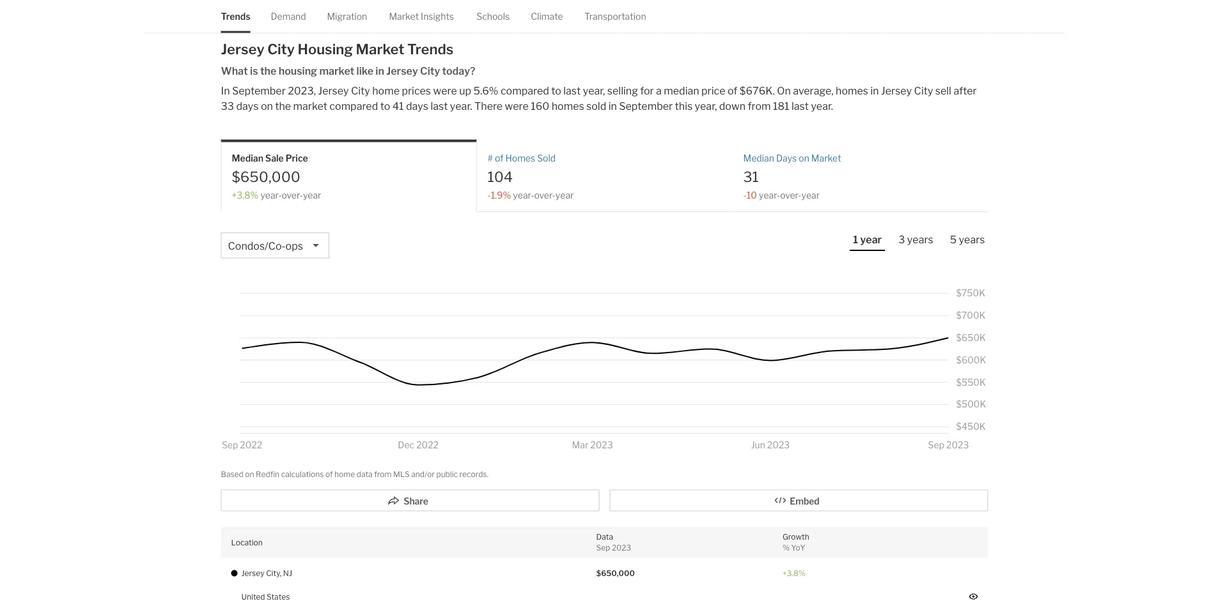 Task type: locate. For each thing, give the bounding box(es) containing it.
1 horizontal spatial homes
[[836, 85, 868, 97]]

in right sold
[[608, 100, 617, 112]]

2 horizontal spatial in
[[870, 85, 879, 97]]

1 vertical spatial of
[[495, 153, 503, 164]]

2 years from the left
[[959, 233, 985, 246]]

last right 181
[[791, 100, 809, 112]]

from
[[748, 100, 771, 112], [374, 470, 391, 479]]

1 horizontal spatial year,
[[695, 100, 717, 112]]

on
[[777, 85, 791, 97]]

demand link
[[271, 0, 306, 33]]

jersey up what at the top of page
[[221, 40, 264, 57]]

a
[[656, 85, 662, 97]]

city
[[267, 40, 295, 57], [420, 65, 440, 77], [351, 85, 370, 97], [914, 85, 933, 97]]

from down $676k.
[[748, 100, 771, 112]]

2 year- from the left
[[513, 190, 534, 201]]

median inside median days on market 31 -10 year-over-year
[[743, 153, 774, 164]]

1 vertical spatial in
[[870, 85, 879, 97]]

year- right 10
[[759, 190, 780, 201]]

compared up 160
[[501, 85, 549, 97]]

2 horizontal spatial over-
[[780, 190, 801, 201]]

compared down what is the housing market like in jersey city today?
[[330, 100, 378, 112]]

migration link
[[327, 0, 367, 33]]

- inside the # of homes sold 104 -1.9% year-over-year
[[488, 190, 491, 201]]

0 horizontal spatial year-
[[260, 190, 282, 201]]

of up down
[[728, 85, 737, 97]]

over- inside median days on market 31 -10 year-over-year
[[780, 190, 801, 201]]

3 over- from the left
[[780, 190, 801, 201]]

market inside market insights link
[[389, 11, 419, 22]]

september down is
[[232, 85, 286, 97]]

year. down up at the left top of page
[[450, 100, 472, 112]]

home for prices
[[372, 85, 400, 97]]

5 years button
[[947, 233, 988, 250]]

were left 160
[[505, 100, 529, 112]]

0 horizontal spatial homes
[[552, 100, 584, 112]]

- down "104"
[[488, 190, 491, 201]]

1 vertical spatial on
[[799, 153, 809, 164]]

years right the 3
[[907, 233, 933, 246]]

1 vertical spatial $650,000
[[596, 569, 635, 579]]

2 vertical spatial of
[[325, 470, 333, 479]]

year,
[[583, 85, 605, 97], [695, 100, 717, 112]]

the down 2023,
[[275, 100, 291, 112]]

year-
[[260, 190, 282, 201], [513, 190, 534, 201], [759, 190, 780, 201]]

year inside "button"
[[860, 233, 882, 246]]

after
[[954, 85, 977, 97]]

1 horizontal spatial on
[[261, 100, 273, 112]]

1 horizontal spatial median
[[743, 153, 774, 164]]

over- down sold
[[534, 190, 555, 201]]

data
[[357, 470, 373, 479]]

1 vertical spatial the
[[275, 100, 291, 112]]

1 horizontal spatial years
[[959, 233, 985, 246]]

last down prices
[[431, 100, 448, 112]]

homes right average, at the right top of page
[[836, 85, 868, 97]]

0 horizontal spatial -
[[488, 190, 491, 201]]

in right like
[[376, 65, 384, 77]]

2023,
[[288, 85, 316, 97]]

the inside 'in september 2023, jersey city home prices were up 5.6% compared to last year, selling for a median price of $676k. on average, homes in jersey city sell after 33 days on the market compared to 41 days last year. there were 160 homes sold in september this year, down from 181 last year.'
[[275, 100, 291, 112]]

last left selling
[[563, 85, 581, 97]]

- for 31
[[743, 190, 747, 201]]

to
[[551, 85, 561, 97], [380, 100, 390, 112]]

over- for 104
[[534, 190, 555, 201]]

growth % yoy
[[783, 533, 809, 553]]

jersey down what is the housing market like in jersey city today?
[[318, 85, 349, 97]]

jersey
[[221, 40, 264, 57], [386, 65, 418, 77], [318, 85, 349, 97], [881, 85, 912, 97], [241, 569, 264, 579]]

0 horizontal spatial days
[[236, 100, 259, 112]]

0 vertical spatial in
[[376, 65, 384, 77]]

1 horizontal spatial year-
[[513, 190, 534, 201]]

0 horizontal spatial home
[[334, 470, 355, 479]]

104
[[488, 168, 513, 185]]

market down "jersey city housing market trends"
[[319, 65, 354, 77]]

+3.8% up condos/co-
[[232, 190, 259, 201]]

years inside button
[[907, 233, 933, 246]]

1 year. from the left
[[450, 100, 472, 112]]

on right 33
[[261, 100, 273, 112]]

0 vertical spatial compared
[[501, 85, 549, 97]]

0 vertical spatial year,
[[583, 85, 605, 97]]

sold
[[586, 100, 606, 112]]

market down 2023,
[[293, 100, 327, 112]]

on right days
[[799, 153, 809, 164]]

from right data on the bottom left of page
[[374, 470, 391, 479]]

days down prices
[[406, 100, 428, 112]]

1 over- from the left
[[282, 190, 303, 201]]

0 horizontal spatial $650,000
[[232, 168, 300, 185]]

1 vertical spatial market
[[356, 40, 404, 57]]

september
[[232, 85, 286, 97], [619, 100, 673, 112]]

year down sold
[[555, 190, 574, 201]]

year. down average, at the right top of page
[[811, 100, 833, 112]]

1 horizontal spatial -
[[743, 190, 747, 201]]

1 vertical spatial home
[[334, 470, 355, 479]]

$650,000 down 2023
[[596, 569, 635, 579]]

0 vertical spatial market
[[389, 11, 419, 22]]

in september 2023, jersey city home prices were up 5.6% compared to last year, selling for a median price of $676k. on average, homes in jersey city sell after 33 days on the market compared to 41 days last year. there were 160 homes sold in september this year, down from 181 last year.
[[221, 85, 977, 112]]

0 horizontal spatial median
[[232, 153, 263, 164]]

10
[[747, 190, 757, 201]]

0 horizontal spatial year,
[[583, 85, 605, 97]]

- down 31
[[743, 190, 747, 201]]

year- down sale at the top left
[[260, 190, 282, 201]]

home up 41
[[372, 85, 400, 97]]

1 horizontal spatial to
[[551, 85, 561, 97]]

year right 1
[[860, 233, 882, 246]]

0 vertical spatial home
[[372, 85, 400, 97]]

days
[[776, 153, 797, 164]]

year- inside median days on market 31 -10 year-over-year
[[759, 190, 780, 201]]

the right is
[[260, 65, 276, 77]]

1 vertical spatial year,
[[695, 100, 717, 112]]

0 horizontal spatial +3.8%
[[232, 190, 259, 201]]

year
[[303, 190, 321, 201], [555, 190, 574, 201], [801, 190, 820, 201], [860, 233, 882, 246]]

september down the 'for'
[[619, 100, 673, 112]]

0 vertical spatial market
[[319, 65, 354, 77]]

over- down days
[[780, 190, 801, 201]]

climate
[[531, 11, 563, 22]]

year inside the # of homes sold 104 -1.9% year-over-year
[[555, 190, 574, 201]]

over- inside the # of homes sold 104 -1.9% year-over-year
[[534, 190, 555, 201]]

0 vertical spatial homes
[[836, 85, 868, 97]]

+3.8% down yoy
[[783, 569, 806, 579]]

for
[[640, 85, 654, 97]]

city up prices
[[420, 65, 440, 77]]

of right calculations
[[325, 470, 333, 479]]

median inside median sale price $650,000 +3.8% year-over-year
[[232, 153, 263, 164]]

0 vertical spatial of
[[728, 85, 737, 97]]

years
[[907, 233, 933, 246], [959, 233, 985, 246]]

+3.8%
[[232, 190, 259, 201], [783, 569, 806, 579]]

1 vertical spatial +3.8%
[[783, 569, 806, 579]]

1 horizontal spatial in
[[608, 100, 617, 112]]

1 median from the left
[[232, 153, 263, 164]]

0 vertical spatial +3.8%
[[232, 190, 259, 201]]

1.9%
[[491, 190, 511, 201]]

median left sale at the top left
[[232, 153, 263, 164]]

1 horizontal spatial were
[[505, 100, 529, 112]]

in right average, at the right top of page
[[870, 85, 879, 97]]

years inside button
[[959, 233, 985, 246]]

on
[[261, 100, 273, 112], [799, 153, 809, 164], [245, 470, 254, 479]]

1 vertical spatial compared
[[330, 100, 378, 112]]

2 - from the left
[[743, 190, 747, 201]]

0 horizontal spatial last
[[431, 100, 448, 112]]

0 horizontal spatial were
[[433, 85, 457, 97]]

0 horizontal spatial over-
[[282, 190, 303, 201]]

1 vertical spatial market
[[293, 100, 327, 112]]

market left insights
[[389, 11, 419, 22]]

year down price
[[303, 190, 321, 201]]

2 vertical spatial market
[[811, 153, 841, 164]]

schools
[[476, 11, 510, 22]]

2 horizontal spatial on
[[799, 153, 809, 164]]

1 vertical spatial to
[[380, 100, 390, 112]]

over-
[[282, 190, 303, 201], [534, 190, 555, 201], [780, 190, 801, 201]]

market
[[389, 11, 419, 22], [356, 40, 404, 57], [811, 153, 841, 164]]

2 vertical spatial on
[[245, 470, 254, 479]]

market right days
[[811, 153, 841, 164]]

median up 31
[[743, 153, 774, 164]]

jersey city housing market trends
[[221, 40, 453, 57]]

1 year
[[853, 233, 882, 246]]

market inside median days on market 31 -10 year-over-year
[[811, 153, 841, 164]]

this
[[675, 100, 693, 112]]

1 horizontal spatial days
[[406, 100, 428, 112]]

$650,000 down sale at the top left
[[232, 168, 300, 185]]

jersey up prices
[[386, 65, 418, 77]]

years right 5
[[959, 233, 985, 246]]

1 horizontal spatial from
[[748, 100, 771, 112]]

year, up sold
[[583, 85, 605, 97]]

2 median from the left
[[743, 153, 774, 164]]

year- inside the # of homes sold 104 -1.9% year-over-year
[[513, 190, 534, 201]]

migration
[[327, 11, 367, 22]]

0 horizontal spatial years
[[907, 233, 933, 246]]

homes
[[836, 85, 868, 97], [552, 100, 584, 112]]

0 horizontal spatial september
[[232, 85, 286, 97]]

in
[[376, 65, 384, 77], [870, 85, 879, 97], [608, 100, 617, 112]]

jersey left sell
[[881, 85, 912, 97]]

yoy
[[791, 543, 805, 553]]

1 horizontal spatial over-
[[534, 190, 555, 201]]

1 horizontal spatial year.
[[811, 100, 833, 112]]

calculations
[[281, 470, 324, 479]]

0 vertical spatial from
[[748, 100, 771, 112]]

0 horizontal spatial of
[[325, 470, 333, 479]]

home left data on the bottom left of page
[[334, 470, 355, 479]]

1 - from the left
[[488, 190, 491, 201]]

insights
[[421, 11, 454, 22]]

1 years from the left
[[907, 233, 933, 246]]

181
[[773, 100, 789, 112]]

market inside 'in september 2023, jersey city home prices were up 5.6% compared to last year, selling for a median price of $676k. on average, homes in jersey city sell after 33 days on the market compared to 41 days last year. there were 160 homes sold in september this year, down from 181 last year.'
[[293, 100, 327, 112]]

%
[[783, 543, 790, 553]]

year inside median sale price $650,000 +3.8% year-over-year
[[303, 190, 321, 201]]

1 horizontal spatial home
[[372, 85, 400, 97]]

were
[[433, 85, 457, 97], [505, 100, 529, 112]]

0 vertical spatial on
[[261, 100, 273, 112]]

year- right 1.9%
[[513, 190, 534, 201]]

1 vertical spatial trends
[[407, 40, 453, 57]]

year right 10
[[801, 190, 820, 201]]

median
[[232, 153, 263, 164], [743, 153, 774, 164]]

2 horizontal spatial year-
[[759, 190, 780, 201]]

2 over- from the left
[[534, 190, 555, 201]]

data sep 2023
[[596, 533, 631, 553]]

1 vertical spatial from
[[374, 470, 391, 479]]

0 horizontal spatial year.
[[450, 100, 472, 112]]

1 year- from the left
[[260, 190, 282, 201]]

on right based
[[245, 470, 254, 479]]

sale
[[265, 153, 284, 164]]

1 horizontal spatial september
[[619, 100, 673, 112]]

0 horizontal spatial compared
[[330, 100, 378, 112]]

0 horizontal spatial in
[[376, 65, 384, 77]]

market up like
[[356, 40, 404, 57]]

were left up at the left top of page
[[433, 85, 457, 97]]

2 horizontal spatial of
[[728, 85, 737, 97]]

year, down price
[[695, 100, 717, 112]]

0 vertical spatial $650,000
[[232, 168, 300, 185]]

of right #
[[495, 153, 503, 164]]

up
[[459, 85, 471, 97]]

3 year- from the left
[[759, 190, 780, 201]]

0 vertical spatial trends
[[221, 11, 250, 22]]

- inside median days on market 31 -10 year-over-year
[[743, 190, 747, 201]]

trends down insights
[[407, 40, 453, 57]]

year- for 31
[[759, 190, 780, 201]]

home
[[372, 85, 400, 97], [334, 470, 355, 479]]

last
[[563, 85, 581, 97], [431, 100, 448, 112], [791, 100, 809, 112]]

median for $650,000
[[232, 153, 263, 164]]

selling
[[607, 85, 638, 97]]

home inside 'in september 2023, jersey city home prices were up 5.6% compared to last year, selling for a median price of $676k. on average, homes in jersey city sell after 33 days on the market compared to 41 days last year. there were 160 homes sold in september this year, down from 181 last year.'
[[372, 85, 400, 97]]

homes right 160
[[552, 100, 584, 112]]

year.
[[450, 100, 472, 112], [811, 100, 833, 112]]

days right 33
[[236, 100, 259, 112]]

city down like
[[351, 85, 370, 97]]

2 year. from the left
[[811, 100, 833, 112]]

public
[[436, 470, 458, 479]]

trends left demand
[[221, 11, 250, 22]]

$650,000
[[232, 168, 300, 185], [596, 569, 635, 579]]

-
[[488, 190, 491, 201], [743, 190, 747, 201]]

1 horizontal spatial of
[[495, 153, 503, 164]]

0 vertical spatial were
[[433, 85, 457, 97]]

over- down price
[[282, 190, 303, 201]]

jersey city, nj
[[241, 569, 292, 579]]



Task type: vqa. For each thing, say whether or not it's contained in the screenshot.
the leftmost year-
yes



Task type: describe. For each thing, give the bounding box(es) containing it.
mls
[[393, 470, 410, 479]]

based on redfin calculations of home data from mls and/or public records.
[[221, 470, 488, 479]]

prices
[[402, 85, 431, 97]]

+3.8% inside median sale price $650,000 +3.8% year-over-year
[[232, 190, 259, 201]]

data
[[596, 533, 613, 542]]

1 year button
[[850, 233, 885, 251]]

growth
[[783, 533, 809, 542]]

share button
[[221, 490, 599, 512]]

3
[[898, 233, 905, 246]]

is
[[250, 65, 258, 77]]

nj
[[283, 569, 292, 579]]

price
[[286, 153, 308, 164]]

transportation
[[584, 11, 646, 22]]

jersey left city,
[[241, 569, 264, 579]]

1 horizontal spatial trends
[[407, 40, 453, 57]]

year inside median days on market 31 -10 year-over-year
[[801, 190, 820, 201]]

median for 31
[[743, 153, 774, 164]]

1 vertical spatial september
[[619, 100, 673, 112]]

1 horizontal spatial $650,000
[[596, 569, 635, 579]]

city left sell
[[914, 85, 933, 97]]

1 horizontal spatial last
[[563, 85, 581, 97]]

5
[[950, 233, 957, 246]]

31
[[743, 168, 759, 185]]

there
[[474, 100, 503, 112]]

of inside the # of homes sold 104 -1.9% year-over-year
[[495, 153, 503, 164]]

demand
[[271, 11, 306, 22]]

median sale price $650,000 +3.8% year-over-year
[[232, 153, 321, 201]]

trends link
[[221, 0, 250, 33]]

market insights link
[[389, 0, 454, 33]]

- for 104
[[488, 190, 491, 201]]

condos/co-
[[228, 240, 286, 252]]

sold
[[537, 153, 556, 164]]

year- for 104
[[513, 190, 534, 201]]

condos/co-ops
[[228, 240, 303, 252]]

5.6%
[[473, 85, 498, 97]]

market for jersey city housing market trends
[[356, 40, 404, 57]]

housing
[[279, 65, 317, 77]]

home for data
[[334, 470, 355, 479]]

redfin
[[256, 470, 279, 479]]

2 horizontal spatial last
[[791, 100, 809, 112]]

5 years
[[950, 233, 985, 246]]

0 vertical spatial to
[[551, 85, 561, 97]]

market insights
[[389, 11, 454, 22]]

0 horizontal spatial to
[[380, 100, 390, 112]]

1 horizontal spatial compared
[[501, 85, 549, 97]]

on inside median days on market 31 -10 year-over-year
[[799, 153, 809, 164]]

2 days from the left
[[406, 100, 428, 112]]

average,
[[793, 85, 833, 97]]

1
[[853, 233, 858, 246]]

160
[[531, 100, 549, 112]]

41
[[392, 100, 404, 112]]

embed
[[790, 496, 819, 507]]

$650,000 inside median sale price $650,000 +3.8% year-over-year
[[232, 168, 300, 185]]

0 horizontal spatial trends
[[221, 11, 250, 22]]

transportation link
[[584, 0, 646, 33]]

#
[[488, 153, 493, 164]]

1 horizontal spatial +3.8%
[[783, 569, 806, 579]]

what
[[221, 65, 248, 77]]

year- inside median sale price $650,000 +3.8% year-over-year
[[260, 190, 282, 201]]

city up 'housing'
[[267, 40, 295, 57]]

over- inside median sale price $650,000 +3.8% year-over-year
[[282, 190, 303, 201]]

0 horizontal spatial from
[[374, 470, 391, 479]]

records.
[[459, 470, 488, 479]]

years for 5 years
[[959, 233, 985, 246]]

down
[[719, 100, 745, 112]]

ops
[[286, 240, 303, 252]]

over- for 31
[[780, 190, 801, 201]]

price
[[701, 85, 725, 97]]

today?
[[442, 65, 475, 77]]

2 vertical spatial in
[[608, 100, 617, 112]]

0 horizontal spatial on
[[245, 470, 254, 479]]

and/or
[[411, 470, 435, 479]]

in
[[221, 85, 230, 97]]

1 days from the left
[[236, 100, 259, 112]]

sell
[[935, 85, 951, 97]]

states
[[267, 593, 290, 602]]

sep
[[596, 543, 610, 553]]

united states
[[241, 593, 290, 602]]

median days on market 31 -10 year-over-year
[[743, 153, 841, 201]]

share
[[404, 496, 428, 507]]

homes
[[505, 153, 535, 164]]

from inside 'in september 2023, jersey city home prices were up 5.6% compared to last year, selling for a median price of $676k. on average, homes in jersey city sell after 33 days on the market compared to 41 days last year. there were 160 homes sold in september this year, down from 181 last year.'
[[748, 100, 771, 112]]

on inside 'in september 2023, jersey city home prices were up 5.6% compared to last year, selling for a median price of $676k. on average, homes in jersey city sell after 33 days on the market compared to 41 days last year. there were 160 homes sold in september this year, down from 181 last year.'
[[261, 100, 273, 112]]

like
[[357, 65, 373, 77]]

1 vertical spatial homes
[[552, 100, 584, 112]]

schools link
[[476, 0, 510, 33]]

climate link
[[531, 0, 563, 33]]

housing
[[298, 40, 353, 57]]

based
[[221, 470, 243, 479]]

location
[[231, 538, 263, 547]]

what is the housing market like in jersey city today?
[[221, 65, 475, 77]]

0 vertical spatial september
[[232, 85, 286, 97]]

0 vertical spatial the
[[260, 65, 276, 77]]

embed button
[[610, 490, 988, 512]]

3 years button
[[895, 233, 936, 250]]

2023
[[612, 543, 631, 553]]

median
[[664, 85, 699, 97]]

$676k.
[[740, 85, 775, 97]]

united
[[241, 593, 265, 602]]

# of homes sold 104 -1.9% year-over-year
[[488, 153, 574, 201]]

city,
[[266, 569, 281, 579]]

years for 3 years
[[907, 233, 933, 246]]

of inside 'in september 2023, jersey city home prices were up 5.6% compared to last year, selling for a median price of $676k. on average, homes in jersey city sell after 33 days on the market compared to 41 days last year. there were 160 homes sold in september this year, down from 181 last year.'
[[728, 85, 737, 97]]

33
[[221, 100, 234, 112]]

1 vertical spatial were
[[505, 100, 529, 112]]

3 years
[[898, 233, 933, 246]]

market for median days on market 31 -10 year-over-year
[[811, 153, 841, 164]]



